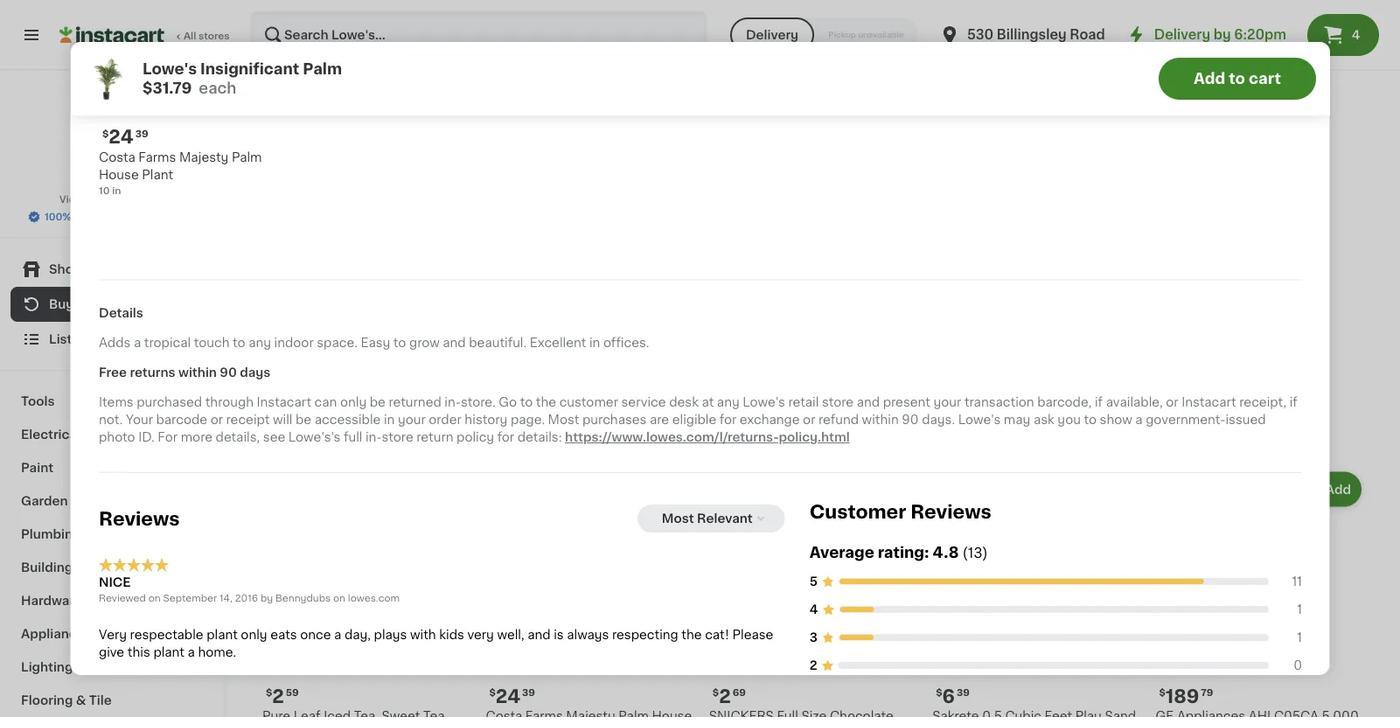 Task type: vqa. For each thing, say whether or not it's contained in the screenshot.
TOTAL SUGARS 30G
no



Task type: describe. For each thing, give the bounding box(es) containing it.
2 if from the left
[[1289, 396, 1297, 409]]

policy.html
[[778, 431, 849, 444]]

lowe's up exchange
[[742, 396, 785, 409]]

refund
[[818, 414, 858, 426]]

1 horizontal spatial plant
[[206, 628, 237, 641]]

kids
[[439, 628, 464, 641]]

1 horizontal spatial reviews
[[910, 503, 991, 521]]

outdoors
[[84, 495, 144, 507]]

1 horizontal spatial or
[[803, 414, 815, 426]]

items purchased through instacart can only be returned in-store. go to the customer service desk at any lowe's retail store and present your transaction barcode, if available, or instacart receipt, if not. your barcode or receipt will be accessible in your order history page. most purchases are eligible for exchange or refund within 90 days. lowe's may ask you to show a government-issued photo id. for more details, see lowe's's full in-store return policy for details:
[[98, 396, 1297, 444]]

are
[[649, 414, 669, 426]]

buy it again
[[49, 298, 123, 311]]

customer
[[559, 396, 618, 409]]

full
[[343, 431, 362, 444]]

receipt
[[226, 414, 269, 426]]

is
[[553, 628, 563, 641]]

plumbing link
[[10, 518, 213, 551]]

to inside button
[[1229, 71, 1245, 86]]

space.
[[316, 337, 357, 349]]

add for add to cart
[[1194, 71, 1225, 86]]

2 instacart from the left
[[1181, 396, 1236, 409]]

each
[[198, 81, 236, 96]]

not.
[[98, 414, 122, 426]]

any inside the items purchased through instacart can only be returned in-store. go to the customer service desk at any lowe's retail store and present your transaction barcode, if available, or instacart receipt, if not. your barcode or receipt will be accessible in your order history page. most purchases are eligible for exchange or refund within 90 days. lowe's may ask you to show a government-issued photo id. for more details, see lowe's's full in-store return policy for details:
[[717, 396, 739, 409]]

within inside the items purchased through instacart can only be returned in-store. go to the customer service desk at any lowe's retail store and present your transaction barcode, if available, or instacart receipt, if not. your barcode or receipt will be accessible in your order history page. most purchases are eligible for exchange or refund within 90 days. lowe's may ask you to show a government-issued photo id. for more details, see lowe's's full in-store return policy for details:
[[862, 414, 899, 426]]

buy for buy it again
[[262, 99, 315, 124]]

days.
[[922, 414, 955, 426]]

returned
[[388, 396, 441, 409]]

2 horizontal spatial 2
[[809, 660, 817, 672]]

view pricing policy
[[59, 195, 153, 204]]

a left home.
[[187, 646, 194, 658]]

ask
[[1033, 414, 1054, 426]]

tools link
[[10, 385, 213, 418]]

delivery by 6:20pm
[[1154, 28, 1287, 41]]

only inside the items purchased through instacart can only be returned in-store. go to the customer service desk at any lowe's retail store and present your transaction barcode, if available, or instacart receipt, if not. your barcode or receipt will be accessible in your order history page. most purchases are eligible for exchange or refund within 90 days. lowe's may ask you to show a government-issued photo id. for more details, see lowe's's full in-store return policy for details:
[[340, 396, 366, 409]]

69
[[733, 688, 746, 697]]

delivery for delivery by 6:20pm
[[1154, 28, 1211, 41]]

1 instacart from the left
[[256, 396, 311, 409]]

policy inside view pricing policy link
[[123, 195, 153, 204]]

1 if from the left
[[1095, 396, 1103, 409]]

4.8
[[932, 545, 959, 560]]

see
[[263, 431, 285, 444]]

1 vertical spatial your
[[397, 414, 425, 426]]

order
[[428, 414, 461, 426]]

1 vertical spatial $ 24 39
[[489, 687, 535, 705]]

lowe's logo image
[[73, 91, 150, 168]]

with
[[410, 628, 436, 641]]

again
[[88, 298, 123, 311]]

policy inside the items purchased through instacart can only be returned in-store. go to the customer service desk at any lowe's retail store and present your transaction barcode, if available, or instacart receipt, if not. your barcode or receipt will be accessible in your order history page. most purchases are eligible for exchange or refund within 90 days. lowe's may ask you to show a government-issued photo id. for more details, see lowe's's full in-store return policy for details:
[[456, 431, 494, 444]]

3
[[809, 632, 817, 644]]

customers
[[322, 414, 426, 432]]

buy it again link
[[10, 287, 213, 322]]

items customers buy regularly
[[262, 414, 559, 432]]

$ 2 59
[[266, 687, 299, 705]]

0 horizontal spatial store
[[381, 431, 413, 444]]

please
[[732, 628, 773, 641]]

easy
[[360, 337, 390, 349]]

delivery by 6:20pm link
[[1126, 24, 1287, 45]]

$ 6 39
[[936, 687, 970, 705]]

https://www.lowes.com/l/returns-policy.html
[[565, 431, 849, 444]]

100% satisfaction guarantee
[[45, 212, 185, 222]]

returns
[[129, 367, 175, 379]]

1 horizontal spatial 24
[[496, 687, 520, 705]]

well,
[[497, 628, 524, 641]]

view
[[59, 195, 83, 204]]

0 vertical spatial your
[[933, 396, 961, 409]]

$ inside $ 2 59
[[266, 688, 272, 697]]

2 for $ 2 59
[[272, 687, 284, 705]]

0
[[1293, 660, 1302, 672]]

desk
[[669, 396, 698, 409]]

details
[[98, 307, 143, 319]]

costa
[[98, 151, 135, 163]]

the inside the very respectable plant only eats once a day, plays with kids very well, and is always respecting the cat! please give this plant a home.
[[681, 628, 702, 641]]

you
[[1057, 414, 1081, 426]]

always
[[567, 628, 609, 641]]

1 for 4
[[1297, 604, 1302, 616]]

service type group
[[730, 17, 918, 52]]

https://www.lowes.com/l/returns-policy.html link
[[565, 431, 849, 444]]

189
[[1166, 687, 1199, 705]]

details:
[[517, 431, 562, 444]]

very
[[98, 628, 126, 641]]

building
[[21, 562, 73, 574]]

only inside the very respectable plant only eats once a day, plays with kids very well, and is always respecting the cat! please give this plant a home.
[[240, 628, 267, 641]]

and inside the items purchased through instacart can only be returned in-store. go to the customer service desk at any lowe's retail store and present your transaction barcode, if available, or instacart receipt, if not. your barcode or receipt will be accessible in your order history page. most purchases are eligible for exchange or refund within 90 days. lowe's may ask you to show a government-issued photo id. for more details, see lowe's's full in-store return policy for details:
[[856, 396, 880, 409]]

most inside the items purchased through instacart can only be returned in-store. go to the customer service desk at any lowe's retail store and present your transaction barcode, if available, or instacart receipt, if not. your barcode or receipt will be accessible in your order history page. most purchases are eligible for exchange or refund within 90 days. lowe's may ask you to show a government-issued photo id. for more details, see lowe's's full in-store return policy for details:
[[548, 414, 579, 426]]

government-
[[1146, 414, 1225, 426]]

lists link
[[10, 322, 213, 357]]

0 horizontal spatial be
[[295, 414, 311, 426]]

100%
[[45, 212, 71, 222]]

1 horizontal spatial 39
[[522, 688, 535, 697]]

0 vertical spatial 24
[[108, 128, 133, 146]]

2 on from the left
[[333, 593, 345, 603]]

available,
[[1106, 396, 1163, 409]]

add for add
[[1326, 483, 1351, 495]]

transaction
[[964, 396, 1034, 409]]

the inside the items purchased through instacart can only be returned in-store. go to the customer service desk at any lowe's retail store and present your transaction barcode, if available, or instacart receipt, if not. your barcode or receipt will be accessible in your order history page. most purchases are eligible for exchange or refund within 90 days. lowe's may ask you to show a government-issued photo id. for more details, see lowe's's full in-store return policy for details:
[[536, 396, 556, 409]]

product group containing 189
[[1156, 468, 1365, 717]]

paint
[[21, 462, 53, 474]]

lowe's up view pricing policy link
[[90, 174, 133, 186]]

79
[[1201, 688, 1214, 697]]

appliances
[[21, 628, 92, 640]]

relevant
[[697, 513, 752, 525]]

0 horizontal spatial in-
[[365, 431, 381, 444]]

lighting link
[[10, 651, 213, 684]]

items for items purchased through instacart can only be returned in-store. go to the customer service desk at any lowe's retail store and present your transaction barcode, if available, or instacart receipt, if not. your barcode or receipt will be accessible in your order history page. most purchases are eligible for exchange or refund within 90 days. lowe's may ask you to show a government-issued photo id. for more details, see lowe's's full in-store return policy for details:
[[98, 396, 133, 409]]

tropical
[[144, 337, 190, 349]]

respecting
[[612, 628, 678, 641]]

paint link
[[10, 451, 213, 485]]

flooring & tile
[[21, 694, 112, 707]]

electrical
[[21, 429, 80, 441]]

items for items customers buy regularly
[[262, 414, 317, 432]]

buy it again
[[262, 99, 423, 124]]

0 horizontal spatial for
[[497, 431, 514, 444]]

0 horizontal spatial 90
[[219, 367, 236, 379]]

shop link
[[10, 252, 213, 287]]

lowe's insignificant palm $31.79 each
[[142, 62, 342, 96]]

10
[[98, 185, 109, 195]]

to up page.
[[520, 396, 532, 409]]

530 billingsley road button
[[939, 10, 1105, 59]]

a right adds
[[133, 337, 141, 349]]

buy
[[430, 414, 467, 432]]

hardware
[[21, 595, 82, 607]]

all stores link
[[59, 10, 231, 59]]

lowe's link
[[73, 91, 150, 189]]

farms
[[138, 151, 176, 163]]

costa farms majesty palm house plant 10 in
[[98, 151, 262, 195]]



Task type: locate. For each thing, give the bounding box(es) containing it.
instacart up government-
[[1181, 396, 1236, 409]]

1 vertical spatial &
[[76, 694, 86, 707]]

90 left days
[[219, 367, 236, 379]]

0 horizontal spatial 39
[[135, 129, 148, 138]]

home.
[[198, 646, 236, 658]]

only left eats
[[240, 628, 267, 641]]

1 on from the left
[[148, 593, 160, 603]]

1 vertical spatial be
[[295, 414, 311, 426]]

0 vertical spatial &
[[71, 495, 81, 507]]

reviews down outdoors
[[98, 510, 179, 528]]

if up show
[[1095, 396, 1103, 409]]

39 up farms
[[135, 129, 148, 138]]

0 vertical spatial items
[[98, 396, 133, 409]]

customer
[[809, 503, 906, 521]]

on right reviewed on the left bottom
[[148, 593, 160, 603]]

the up page.
[[536, 396, 556, 409]]

the
[[536, 396, 556, 409], [681, 628, 702, 641]]

1 vertical spatial within
[[862, 414, 899, 426]]

& inside flooring & tile link
[[76, 694, 86, 707]]

90
[[219, 367, 236, 379], [902, 414, 918, 426]]

shop
[[49, 263, 82, 276]]

2 left the 69 at the right of the page
[[719, 687, 731, 705]]

$ 189 79
[[1159, 687, 1214, 705]]

palm inside lowe's insignificant palm $31.79 each
[[302, 62, 342, 77]]

add inside button
[[1326, 483, 1351, 495]]

palm
[[302, 62, 342, 77], [231, 151, 262, 163]]

if
[[1095, 396, 1103, 409], [1289, 396, 1297, 409]]

lowe's
[[142, 62, 196, 77], [90, 174, 133, 186], [742, 396, 785, 409], [958, 414, 1000, 426]]

garden
[[21, 495, 68, 507]]

delivery inside 'link'
[[1154, 28, 1211, 41]]

in inside the items purchased through instacart can only be returned in-store. go to the customer service desk at any lowe's retail store and present your transaction barcode, if available, or instacart receipt, if not. your barcode or receipt will be accessible in your order history page. most purchases are eligible for exchange or refund within 90 days. lowe's may ask you to show a government-issued photo id. for more details, see lowe's's full in-store return policy for details:
[[383, 414, 394, 426]]

product group containing 2
[[709, 468, 919, 717]]

4 inside button
[[1352, 29, 1361, 41]]

for down the history
[[497, 431, 514, 444]]

39 right the '6'
[[957, 688, 970, 697]]

and left is
[[527, 628, 550, 641]]

majesty
[[179, 151, 228, 163]]

2 vertical spatial in
[[383, 414, 394, 426]]

store up refund
[[822, 396, 853, 409]]

buy
[[262, 99, 315, 124], [49, 298, 74, 311]]

90 inside the items purchased through instacart can only be returned in-store. go to the customer service desk at any lowe's retail store and present your transaction barcode, if available, or instacart receipt, if not. your barcode or receipt will be accessible in your order history page. most purchases are eligible for exchange or refund within 90 days. lowe's may ask you to show a government-issued photo id. for more details, see lowe's's full in-store return policy for details:
[[902, 414, 918, 426]]

buy left it at top left
[[49, 298, 74, 311]]

if right "receipt,"
[[1289, 396, 1297, 409]]

1 horizontal spatial product group
[[709, 468, 919, 717]]

2 1 from the top
[[1297, 632, 1302, 644]]

1 horizontal spatial by
[[1214, 28, 1231, 41]]

add to cart
[[1194, 71, 1281, 86]]

0 horizontal spatial if
[[1095, 396, 1103, 409]]

through
[[205, 396, 253, 409]]

barcode
[[156, 414, 207, 426]]

1 horizontal spatial policy
[[456, 431, 494, 444]]

within
[[178, 367, 216, 379], [862, 414, 899, 426]]

plant up home.
[[206, 628, 237, 641]]

hardware link
[[10, 584, 213, 618]]

and
[[442, 337, 466, 349], [856, 396, 880, 409], [527, 628, 550, 641]]

0 vertical spatial for
[[719, 414, 736, 426]]

0 horizontal spatial in
[[112, 185, 121, 195]]

1 horizontal spatial if
[[1289, 396, 1297, 409]]

the left the cat!
[[681, 628, 702, 641]]

and inside the very respectable plant only eats once a day, plays with kids very well, and is always respecting the cat! please give this plant a home.
[[527, 628, 550, 641]]

items inside the items purchased through instacart can only be returned in-store. go to the customer service desk at any lowe's retail store and present your transaction barcode, if available, or instacart receipt, if not. your barcode or receipt will be accessible in your order history page. most purchases are eligible for exchange or refund within 90 days. lowe's may ask you to show a government-issued photo id. for more details, see lowe's's full in-store return policy for details:
[[98, 396, 133, 409]]

1 vertical spatial plant
[[153, 646, 184, 658]]

1 vertical spatial palm
[[231, 151, 262, 163]]

1 horizontal spatial delivery
[[1154, 28, 1211, 41]]

0 horizontal spatial 4
[[809, 604, 818, 616]]

present
[[883, 396, 930, 409]]

24 up costa
[[108, 128, 133, 146]]

& inside 'garden & outdoors' link
[[71, 495, 81, 507]]

0 vertical spatial most
[[548, 414, 579, 426]]

4 button
[[1308, 14, 1379, 56]]

2 horizontal spatial product group
[[1156, 468, 1365, 717]]

to right easy
[[393, 337, 406, 349]]

policy down the history
[[456, 431, 494, 444]]

any right "at"
[[717, 396, 739, 409]]

add button
[[1293, 474, 1360, 505]]

& for flooring
[[76, 694, 86, 707]]

garden & outdoors link
[[10, 485, 213, 518]]

$ inside '$ 189 79'
[[1159, 688, 1166, 697]]

excellent
[[529, 337, 586, 349]]

again
[[346, 99, 423, 124]]

$
[[102, 129, 108, 138], [266, 688, 272, 697], [489, 688, 496, 697], [713, 688, 719, 697], [936, 688, 942, 697], [1159, 688, 1166, 697]]

& for garden
[[71, 495, 81, 507]]

1 horizontal spatial any
[[717, 396, 739, 409]]

guarantee
[[135, 212, 185, 222]]

show
[[1100, 414, 1132, 426]]

your
[[125, 414, 153, 426]]

0 vertical spatial the
[[536, 396, 556, 409]]

exchange
[[739, 414, 799, 426]]

within down the touch
[[178, 367, 216, 379]]

indoor
[[274, 337, 313, 349]]

1 vertical spatial any
[[717, 396, 739, 409]]

0 vertical spatial add
[[1194, 71, 1225, 86]]

1 horizontal spatial within
[[862, 414, 899, 426]]

0 vertical spatial and
[[442, 337, 466, 349]]

issued
[[1225, 414, 1266, 426]]

more
[[180, 431, 212, 444]]

reviews up '4.8'
[[910, 503, 991, 521]]

by inside 'link'
[[1214, 28, 1231, 41]]

or
[[1166, 396, 1178, 409], [210, 414, 223, 426], [803, 414, 815, 426]]

1 vertical spatial in
[[589, 337, 600, 349]]

0 horizontal spatial palm
[[231, 151, 262, 163]]

1 for 3
[[1297, 632, 1302, 644]]

0 vertical spatial policy
[[123, 195, 153, 204]]

in-
[[444, 396, 460, 409], [365, 431, 381, 444]]

0 horizontal spatial instacart
[[256, 396, 311, 409]]

regularly
[[471, 414, 559, 432]]

very respectable plant only eats once a day, plays with kids very well, and is always respecting the cat! please give this plant a home.
[[98, 628, 773, 658]]

None search field
[[250, 10, 708, 59]]

90 down present on the right
[[902, 414, 918, 426]]

delivery for delivery
[[746, 29, 799, 41]]

any up days
[[248, 337, 271, 349]]

0 vertical spatial 1
[[1297, 604, 1302, 616]]

photo
[[98, 431, 135, 444]]

0 horizontal spatial most
[[548, 414, 579, 426]]

or up policy.html in the right bottom of the page
[[803, 414, 815, 426]]

in
[[112, 185, 121, 195], [589, 337, 600, 349], [383, 414, 394, 426]]

only up accessible
[[340, 396, 366, 409]]

page.
[[510, 414, 545, 426]]

1 horizontal spatial items
[[262, 414, 317, 432]]

1 vertical spatial most
[[662, 513, 694, 525]]

$ inside $ 2 69
[[713, 688, 719, 697]]

1 horizontal spatial in
[[383, 414, 394, 426]]

by right 2016
[[260, 593, 273, 603]]

store.
[[460, 396, 495, 409]]

0 vertical spatial store
[[822, 396, 853, 409]]

garden & outdoors
[[21, 495, 144, 507]]

2 for $ 2 69
[[719, 687, 731, 705]]

all
[[184, 31, 196, 41]]

1 1 from the top
[[1297, 604, 1302, 616]]

2 horizontal spatial and
[[856, 396, 880, 409]]

in left 'offices.'
[[589, 337, 600, 349]]

eligible
[[672, 414, 716, 426]]

2 down 3
[[809, 660, 817, 672]]

stores
[[198, 31, 230, 41]]

100% satisfaction guarantee button
[[27, 206, 196, 224]]

1 vertical spatial policy
[[456, 431, 494, 444]]

2 horizontal spatial or
[[1166, 396, 1178, 409]]

1 horizontal spatial on
[[333, 593, 345, 603]]

for up https://www.lowes.com/l/returns-policy.html
[[719, 414, 736, 426]]

0 vertical spatial plant
[[206, 628, 237, 641]]

0 horizontal spatial 24
[[108, 128, 133, 146]]

delivery
[[1154, 28, 1211, 41], [746, 29, 799, 41]]

and right grow
[[442, 337, 466, 349]]

by left the '6:20pm'
[[1214, 28, 1231, 41]]

most
[[548, 414, 579, 426], [662, 513, 694, 525]]

&
[[71, 495, 81, 507], [76, 694, 86, 707]]

on left lowes.com on the left
[[333, 593, 345, 603]]

to left cart
[[1229, 71, 1245, 86]]

2 product group from the left
[[709, 468, 919, 717]]

0 vertical spatial any
[[248, 337, 271, 349]]

most inside button
[[662, 513, 694, 525]]

1 vertical spatial 90
[[902, 414, 918, 426]]

0 horizontal spatial add
[[1194, 71, 1225, 86]]

delivery button
[[730, 17, 814, 52]]

add
[[1194, 71, 1225, 86], [1326, 483, 1351, 495]]

to right the touch
[[232, 337, 245, 349]]

instacart up will
[[256, 396, 311, 409]]

$ 24 39
[[102, 128, 148, 146], [489, 687, 535, 705]]

palm right "majesty"
[[231, 151, 262, 163]]

touch
[[193, 337, 229, 349]]

1 horizontal spatial for
[[719, 414, 736, 426]]

or up government-
[[1166, 396, 1178, 409]]

$ 24 39 up costa
[[102, 128, 148, 146]]

flooring
[[21, 694, 73, 707]]

can
[[314, 396, 337, 409]]

lowe's's
[[288, 431, 340, 444]]

plant down respectable
[[153, 646, 184, 658]]

adds
[[98, 337, 130, 349]]

★★★★★
[[98, 558, 168, 572], [98, 558, 168, 572]]

billingsley
[[997, 28, 1067, 41]]

0 horizontal spatial by
[[260, 593, 273, 603]]

your up the days.
[[933, 396, 961, 409]]

will
[[272, 414, 292, 426]]

buy for buy it again
[[49, 298, 74, 311]]

1 horizontal spatial be
[[369, 396, 385, 409]]

0 vertical spatial $ 24 39
[[102, 128, 148, 146]]

24 down "well,"
[[496, 687, 520, 705]]

0 horizontal spatial product group
[[486, 468, 695, 717]]

offices.
[[603, 337, 649, 349]]

lowe's inside lowe's insignificant palm $31.79 each
[[142, 62, 196, 77]]

purchased
[[136, 396, 202, 409]]

1 horizontal spatial buy
[[262, 99, 315, 124]]

1 horizontal spatial instacart
[[1181, 396, 1236, 409]]

0 horizontal spatial reviews
[[98, 510, 179, 528]]

1 horizontal spatial store
[[822, 396, 853, 409]]

day,
[[344, 628, 370, 641]]

only
[[340, 396, 366, 409], [240, 628, 267, 641]]

6:20pm
[[1234, 28, 1287, 41]]

1 vertical spatial 4
[[809, 604, 818, 616]]

tools
[[21, 395, 55, 408]]

lowe's down transaction
[[958, 414, 1000, 426]]

most up details:
[[548, 414, 579, 426]]

& right 'garden'
[[71, 495, 81, 507]]

39 down "well,"
[[522, 688, 535, 697]]

in inside costa farms majesty palm house plant 10 in
[[112, 185, 121, 195]]

1 horizontal spatial palm
[[302, 62, 342, 77]]

instacart logo image
[[59, 24, 164, 45]]

a left day,
[[334, 628, 341, 641]]

& left tile
[[76, 694, 86, 707]]

and up refund
[[856, 396, 880, 409]]

1 horizontal spatial the
[[681, 628, 702, 641]]

39 inside $ 6 39
[[957, 688, 970, 697]]

items up not.
[[98, 396, 133, 409]]

0 horizontal spatial any
[[248, 337, 271, 349]]

1 vertical spatial store
[[381, 431, 413, 444]]

respectable
[[129, 628, 203, 641]]

0 horizontal spatial within
[[178, 367, 216, 379]]

1 down 11 on the right of the page
[[1297, 604, 1302, 616]]

https://www.lowes.com/l/returns-
[[565, 431, 778, 444]]

store left return
[[381, 431, 413, 444]]

1 horizontal spatial most
[[662, 513, 694, 525]]

plant
[[142, 168, 173, 181]]

0 horizontal spatial or
[[210, 414, 223, 426]]

a down the "available,"
[[1135, 414, 1142, 426]]

1 vertical spatial by
[[260, 593, 273, 603]]

product group
[[486, 468, 695, 717], [709, 468, 919, 717], [1156, 468, 1365, 717]]

retail
[[788, 396, 819, 409]]

1 horizontal spatial in-
[[444, 396, 460, 409]]

your down returned
[[397, 414, 425, 426]]

average rating: 4.8 (13)
[[809, 545, 988, 560]]

1 horizontal spatial 90
[[902, 414, 918, 426]]

buy left it
[[262, 99, 315, 124]]

1 vertical spatial only
[[240, 628, 267, 641]]

2016
[[235, 593, 258, 603]]

0 horizontal spatial the
[[536, 396, 556, 409]]

1 horizontal spatial 4
[[1352, 29, 1361, 41]]

0 vertical spatial buy
[[262, 99, 315, 124]]

0 horizontal spatial buy
[[49, 298, 74, 311]]

supplies
[[76, 562, 130, 574]]

0 horizontal spatial 2
[[272, 687, 284, 705]]

0 vertical spatial in-
[[444, 396, 460, 409]]

items down can
[[262, 414, 317, 432]]

$ inside $ 6 39
[[936, 688, 942, 697]]

rating:
[[877, 545, 929, 560]]

1 horizontal spatial your
[[933, 396, 961, 409]]

lowe's up $31.79
[[142, 62, 196, 77]]

$ 24 39 down "well,"
[[489, 687, 535, 705]]

palm inside costa farms majesty palm house plant 10 in
[[231, 151, 262, 163]]

by inside nice reviewed on september 14, 2016 by bennydubs on lowes.com
[[260, 593, 273, 603]]

add inside button
[[1194, 71, 1225, 86]]

in- right the full
[[365, 431, 381, 444]]

or down through
[[210, 414, 223, 426]]

0 horizontal spatial plant
[[153, 646, 184, 658]]

1 vertical spatial and
[[856, 396, 880, 409]]

days
[[239, 367, 270, 379]]

product group containing 24
[[486, 468, 695, 717]]

a inside the items purchased through instacart can only be returned in-store. go to the customer service desk at any lowe's retail store and present your transaction barcode, if available, or instacart receipt, if not. your barcode or receipt will be accessible in your order history page. most purchases are eligible for exchange or refund within 90 days. lowe's may ask you to show a government-issued photo id. for more details, see lowe's's full in-store return policy for details:
[[1135, 414, 1142, 426]]

3 product group from the left
[[1156, 468, 1365, 717]]

nice
[[98, 576, 130, 588]]

0 vertical spatial be
[[369, 396, 385, 409]]

to right you
[[1084, 414, 1096, 426]]

0 vertical spatial within
[[178, 367, 216, 379]]

be up customers at the left of the page
[[369, 396, 385, 409]]

delivery inside button
[[746, 29, 799, 41]]

1 product group from the left
[[486, 468, 695, 717]]

to
[[1229, 71, 1245, 86], [232, 337, 245, 349], [393, 337, 406, 349], [520, 396, 532, 409], [1084, 414, 1096, 426]]

1 vertical spatial in-
[[365, 431, 381, 444]]

1 horizontal spatial 2
[[719, 687, 731, 705]]

0 vertical spatial by
[[1214, 28, 1231, 41]]

0 horizontal spatial and
[[442, 337, 466, 349]]

most relevant button
[[637, 505, 785, 533]]

within down present on the right
[[862, 414, 899, 426]]

2 horizontal spatial in
[[589, 337, 600, 349]]

2 left the 59
[[272, 687, 284, 705]]

(13)
[[962, 546, 988, 560]]

adds a tropical touch to any indoor space. easy to grow and beautiful. excellent in offices.
[[98, 337, 649, 349]]

1 up 0
[[1297, 632, 1302, 644]]

palm up it
[[302, 62, 342, 77]]

in right 10
[[112, 185, 121, 195]]

in- up order
[[444, 396, 460, 409]]

in down returned
[[383, 414, 394, 426]]

most left relevant
[[662, 513, 694, 525]]

1 horizontal spatial only
[[340, 396, 366, 409]]

1 vertical spatial for
[[497, 431, 514, 444]]

0 horizontal spatial on
[[148, 593, 160, 603]]

0 horizontal spatial delivery
[[746, 29, 799, 41]]

1 horizontal spatial add
[[1326, 483, 1351, 495]]

be up lowe's's
[[295, 414, 311, 426]]

policy up guarantee on the left
[[123, 195, 153, 204]]

0 horizontal spatial items
[[98, 396, 133, 409]]



